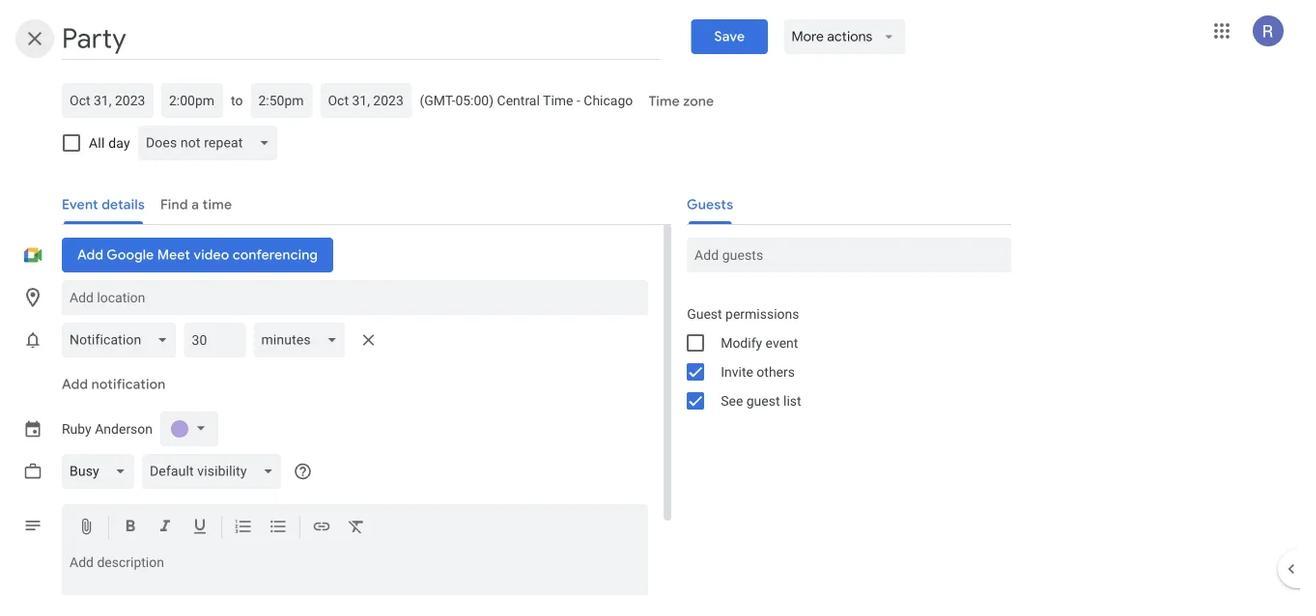 Task type: vqa. For each thing, say whether or not it's contained in the screenshot.
Location text box
yes



Task type: describe. For each thing, give the bounding box(es) containing it.
guest
[[687, 306, 722, 322]]

all day
[[89, 135, 130, 151]]

event
[[766, 335, 798, 351]]

bulleted list image
[[269, 517, 288, 540]]

group containing guest permissions
[[672, 299, 1012, 415]]

05:00)
[[455, 92, 494, 108]]

more actions arrow_drop_down
[[791, 28, 898, 45]]

see
[[721, 393, 743, 409]]

ruby
[[62, 421, 92, 437]]

add notification button
[[54, 361, 173, 408]]

permissions
[[726, 306, 799, 322]]

more
[[791, 28, 824, 45]]

central
[[497, 92, 540, 108]]

arrow_drop_down
[[880, 28, 898, 45]]

time zone
[[649, 93, 714, 110]]

list
[[783, 393, 801, 409]]

modify
[[721, 335, 762, 351]]

see guest list
[[721, 393, 801, 409]]

formatting options toolbar
[[62, 504, 648, 551]]

End date text field
[[328, 89, 404, 112]]

actions
[[827, 28, 872, 45]]

bold image
[[121, 517, 140, 540]]

modify event
[[721, 335, 798, 351]]

save button
[[691, 19, 768, 54]]

ruby anderson
[[62, 421, 153, 437]]

save
[[715, 28, 745, 45]]

to
[[231, 92, 243, 108]]

numbered list image
[[234, 517, 253, 540]]

remove formatting image
[[347, 517, 366, 540]]

-
[[577, 92, 580, 108]]

Location text field
[[70, 280, 641, 315]]

anderson
[[95, 421, 153, 437]]



Task type: locate. For each thing, give the bounding box(es) containing it.
time left -
[[543, 92, 573, 108]]

guest permissions
[[687, 306, 799, 322]]

Start time text field
[[169, 89, 215, 112]]

others
[[757, 364, 795, 380]]

0 horizontal spatial time
[[543, 92, 573, 108]]

underline image
[[190, 517, 210, 540]]

None field
[[138, 126, 285, 160], [62, 323, 184, 357], [253, 323, 353, 357], [62, 454, 142, 489], [142, 454, 289, 489], [138, 126, 285, 160], [62, 323, 184, 357], [253, 323, 353, 357], [62, 454, 142, 489], [142, 454, 289, 489]]

italic image
[[156, 517, 175, 540]]

group
[[672, 299, 1012, 415]]

invite
[[721, 364, 753, 380]]

Guests text field
[[695, 238, 1004, 272]]

zone
[[683, 93, 714, 110]]

time inside button
[[649, 93, 680, 110]]

guest
[[747, 393, 780, 409]]

Title text field
[[62, 17, 660, 60]]

End time text field
[[258, 89, 305, 112]]

(gmt-05:00) central time - chicago
[[420, 92, 633, 108]]

invite others
[[721, 364, 795, 380]]

all
[[89, 135, 105, 151]]

day
[[108, 135, 130, 151]]

30 minutes before element
[[62, 319, 384, 361]]

add notification
[[62, 376, 166, 393]]

add
[[62, 376, 88, 393]]

time left zone
[[649, 93, 680, 110]]

chicago
[[584, 92, 633, 108]]

(gmt-
[[420, 92, 455, 108]]

1 horizontal spatial time
[[649, 93, 680, 110]]

Minutes in advance for notification number field
[[192, 323, 238, 357]]

notification
[[91, 376, 166, 393]]

insert link image
[[312, 517, 331, 540]]

Start date text field
[[70, 89, 146, 112]]

time
[[543, 92, 573, 108], [649, 93, 680, 110]]

time zone button
[[641, 84, 722, 119]]

Description text field
[[62, 555, 648, 596]]



